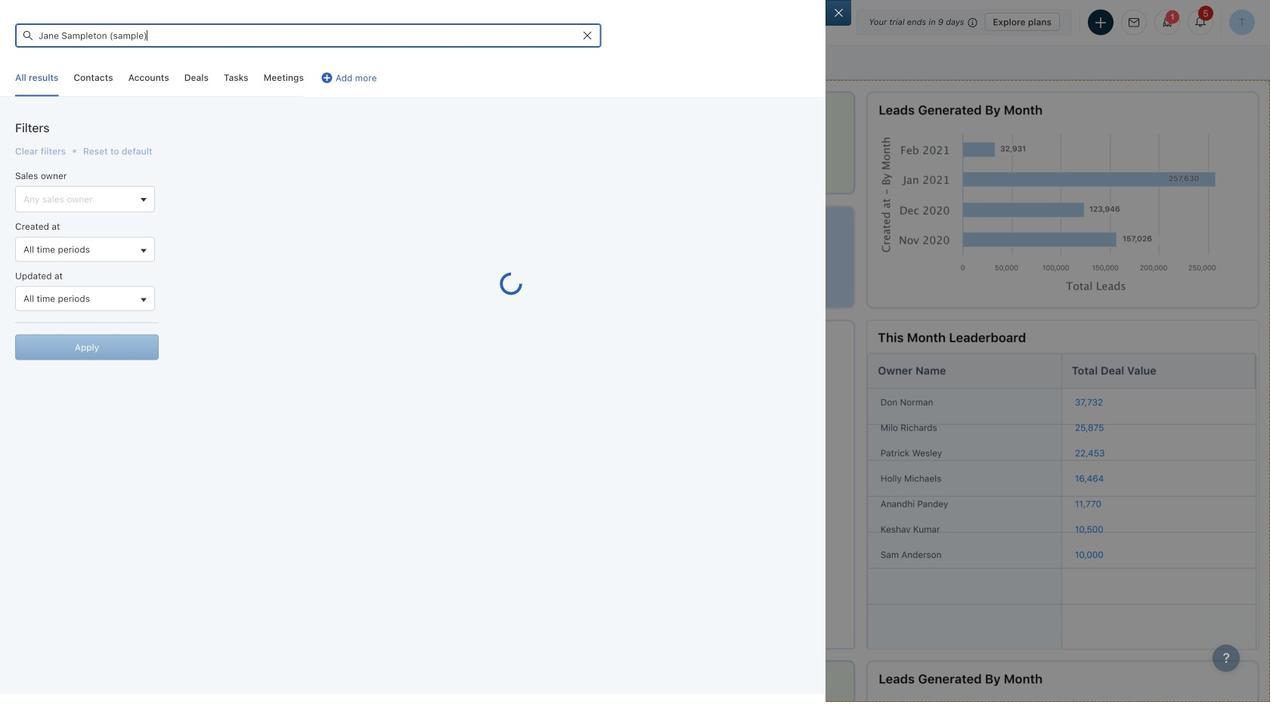 Task type: locate. For each thing, give the bounding box(es) containing it.
freshworks switcher image
[[17, 679, 32, 695]]

dialog
[[0, 0, 852, 703]]

Any sales owner search field
[[20, 191, 135, 207]]

Search your CRM... text field
[[67, 9, 218, 35], [15, 24, 602, 48]]

send email image
[[1129, 18, 1140, 27]]



Task type: vqa. For each thing, say whether or not it's contained in the screenshot.
SEARCH YOUR CRM... TEXT BOX
yes



